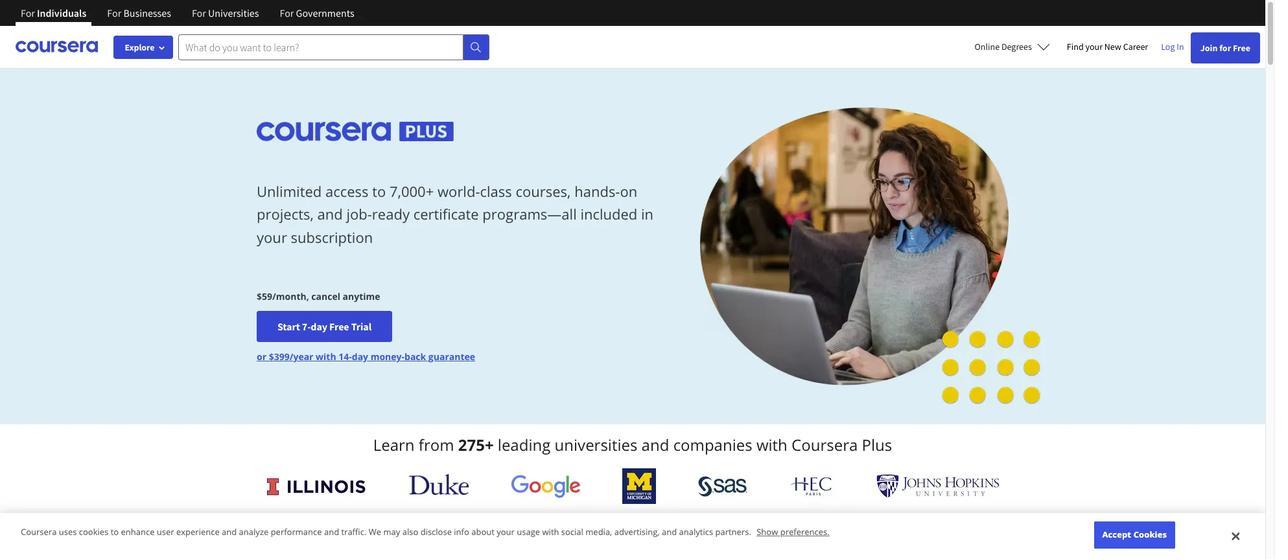 Task type: locate. For each thing, give the bounding box(es) containing it.
your right find
[[1085, 41, 1103, 53]]

for
[[1219, 42, 1231, 54]]

for left universities
[[192, 6, 206, 19]]

back
[[405, 351, 426, 363]]

for individuals
[[21, 6, 86, 19]]

courses,
[[516, 182, 571, 201]]

find your new career
[[1067, 41, 1148, 53]]

certificate
[[413, 204, 479, 224]]

cookies
[[79, 527, 108, 538]]

with left 14-
[[316, 351, 336, 363]]

and up university of michigan image
[[642, 434, 669, 456]]

with left social on the bottom left of the page
[[542, 527, 559, 538]]

university of illinois at urbana-champaign image
[[266, 476, 367, 497]]

day left money-
[[352, 351, 368, 363]]

companies
[[673, 434, 752, 456]]

1 vertical spatial your
[[257, 227, 287, 247]]

0 vertical spatial to
[[372, 182, 386, 201]]

or
[[257, 351, 266, 363]]

media,
[[586, 527, 612, 538]]

to
[[372, 182, 386, 201], [111, 527, 119, 538]]

to right "cookies"
[[111, 527, 119, 538]]

unlimited access to 7,000+ world-class courses, hands-on projects, and job-ready certificate programs—all included in your subscription
[[257, 182, 654, 247]]

accept cookies button
[[1094, 522, 1175, 549]]

explore
[[125, 41, 155, 53]]

info
[[454, 527, 469, 538]]

duke university image
[[409, 475, 469, 495]]

3 for from the left
[[192, 6, 206, 19]]

unlimited
[[257, 182, 322, 201]]

user
[[157, 527, 174, 538]]

projects,
[[257, 204, 314, 224]]

your
[[1085, 41, 1103, 53], [257, 227, 287, 247], [497, 527, 515, 538]]

None search field
[[178, 34, 489, 60]]

1 vertical spatial day
[[352, 351, 368, 363]]

with right companies
[[756, 434, 787, 456]]

log in
[[1161, 41, 1184, 53]]

analyze
[[239, 527, 269, 538]]

leading
[[498, 434, 551, 456]]

in
[[1177, 41, 1184, 53]]

coursera
[[792, 434, 858, 456], [21, 527, 57, 538]]

0 vertical spatial coursera
[[792, 434, 858, 456]]

traffic.
[[341, 527, 367, 538]]

1 vertical spatial to
[[111, 527, 119, 538]]

cancel
[[311, 291, 340, 303]]

day
[[311, 320, 327, 333], [352, 351, 368, 363]]

also
[[402, 527, 418, 538]]

online degrees button
[[964, 32, 1060, 61]]

0 vertical spatial with
[[316, 351, 336, 363]]

2 horizontal spatial your
[[1085, 41, 1103, 53]]

university of michigan image
[[622, 469, 656, 504]]

may
[[383, 527, 400, 538]]

0 vertical spatial free
[[1233, 42, 1250, 54]]

with
[[316, 351, 336, 363], [756, 434, 787, 456], [542, 527, 559, 538]]

1 vertical spatial free
[[329, 320, 349, 333]]

log
[[1161, 41, 1175, 53]]

businesses
[[123, 6, 171, 19]]

1 horizontal spatial with
[[542, 527, 559, 538]]

advertising,
[[614, 527, 660, 538]]

4 for from the left
[[280, 6, 294, 19]]

coursera left uses
[[21, 527, 57, 538]]

0 horizontal spatial coursera
[[21, 527, 57, 538]]

job-
[[346, 204, 372, 224]]

for governments
[[280, 6, 354, 19]]

0 horizontal spatial your
[[257, 227, 287, 247]]

anytime
[[343, 291, 380, 303]]

2 vertical spatial your
[[497, 527, 515, 538]]

world-
[[438, 182, 480, 201]]

join for free
[[1200, 42, 1250, 54]]

for left individuals
[[21, 6, 35, 19]]

hec paris image
[[789, 473, 835, 500]]

day down $59 /month, cancel anytime
[[311, 320, 327, 333]]

and up subscription
[[317, 204, 343, 224]]

ready
[[372, 204, 410, 224]]

preferences.
[[780, 527, 830, 538]]

1 horizontal spatial your
[[497, 527, 515, 538]]

1 horizontal spatial free
[[1233, 42, 1250, 54]]

for left governments
[[280, 6, 294, 19]]

guarantee
[[428, 351, 475, 363]]

14-
[[339, 351, 352, 363]]

to up "ready"
[[372, 182, 386, 201]]

for left "businesses"
[[107, 6, 121, 19]]

free left 'trial'
[[329, 320, 349, 333]]

online
[[975, 41, 1000, 53]]

7-
[[302, 320, 311, 333]]

1 for from the left
[[21, 6, 35, 19]]

your down the projects,
[[257, 227, 287, 247]]

for
[[21, 6, 35, 19], [107, 6, 121, 19], [192, 6, 206, 19], [280, 6, 294, 19]]

and
[[317, 204, 343, 224], [642, 434, 669, 456], [222, 527, 237, 538], [324, 527, 339, 538], [662, 527, 677, 538]]

1 horizontal spatial coursera
[[792, 434, 858, 456]]

included
[[580, 204, 637, 224]]

your right about
[[497, 527, 515, 538]]

free inside join for free link
[[1233, 42, 1250, 54]]

trial
[[351, 320, 372, 333]]

2 horizontal spatial with
[[756, 434, 787, 456]]

0 vertical spatial day
[[311, 320, 327, 333]]

disclose
[[420, 527, 452, 538]]

0 horizontal spatial to
[[111, 527, 119, 538]]

free
[[1233, 42, 1250, 54], [329, 320, 349, 333]]

0 horizontal spatial day
[[311, 320, 327, 333]]

degrees
[[1001, 41, 1032, 53]]

google image
[[511, 475, 581, 498]]

0 horizontal spatial free
[[329, 320, 349, 333]]

1 horizontal spatial to
[[372, 182, 386, 201]]

universities
[[555, 434, 637, 456]]

2 for from the left
[[107, 6, 121, 19]]

free right for
[[1233, 42, 1250, 54]]

coursera up hec paris image
[[792, 434, 858, 456]]

programs—all
[[483, 204, 577, 224]]

/year
[[290, 351, 313, 363]]

day inside button
[[311, 320, 327, 333]]

for for universities
[[192, 6, 206, 19]]

banner navigation
[[10, 0, 365, 36]]



Task type: vqa. For each thing, say whether or not it's contained in the screenshot.
fifth the · from the left
no



Task type: describe. For each thing, give the bounding box(es) containing it.
learn
[[373, 434, 415, 456]]

join for free link
[[1191, 32, 1260, 64]]

and left analytics
[[662, 527, 677, 538]]

analytics
[[679, 527, 713, 538]]

governments
[[296, 6, 354, 19]]

1 vertical spatial with
[[756, 434, 787, 456]]

$59
[[257, 291, 272, 303]]

for for governments
[[280, 6, 294, 19]]

$399
[[269, 351, 290, 363]]

show preferences. link
[[757, 527, 830, 538]]

plus
[[862, 434, 892, 456]]

we
[[369, 527, 381, 538]]

sas image
[[698, 476, 747, 497]]

experience
[[176, 527, 220, 538]]

to inside unlimited access to 7,000+ world-class courses, hands-on projects, and job-ready certificate programs—all included in your subscription
[[372, 182, 386, 201]]

your inside unlimited access to 7,000+ world-class courses, hands-on projects, and job-ready certificate programs—all included in your subscription
[[257, 227, 287, 247]]

and left traffic.
[[324, 527, 339, 538]]

johns hopkins university image
[[876, 475, 1000, 498]]

0 horizontal spatial with
[[316, 351, 336, 363]]

for businesses
[[107, 6, 171, 19]]

social
[[561, 527, 583, 538]]

start 7-day free trial
[[277, 320, 372, 333]]

money-
[[371, 351, 405, 363]]

and inside unlimited access to 7,000+ world-class courses, hands-on projects, and job-ready certificate programs—all included in your subscription
[[317, 204, 343, 224]]

online degrees
[[975, 41, 1032, 53]]

log in link
[[1155, 39, 1191, 54]]

join
[[1200, 42, 1218, 54]]

class
[[480, 182, 512, 201]]

learn from 275+ leading universities and companies with coursera plus
[[373, 434, 892, 456]]

individuals
[[37, 6, 86, 19]]

coursera plus image
[[257, 122, 454, 141]]

free inside start 7-day free trial button
[[329, 320, 349, 333]]

/month,
[[272, 291, 309, 303]]

for universities
[[192, 6, 259, 19]]

accept
[[1102, 529, 1131, 541]]

accept cookies
[[1102, 529, 1167, 541]]

What do you want to learn? text field
[[178, 34, 463, 60]]

find
[[1067, 41, 1084, 53]]

or $399 /year with 14-day money-back guarantee
[[257, 351, 475, 363]]

0 vertical spatial your
[[1085, 41, 1103, 53]]

enhance
[[121, 527, 155, 538]]

from
[[419, 434, 454, 456]]

275+
[[458, 434, 494, 456]]

1 vertical spatial coursera
[[21, 527, 57, 538]]

for for individuals
[[21, 6, 35, 19]]

about
[[471, 527, 495, 538]]

access
[[325, 182, 369, 201]]

uses
[[59, 527, 77, 538]]

on
[[620, 182, 637, 201]]

explore button
[[113, 36, 173, 59]]

coursera image
[[16, 36, 98, 57]]

7,000+
[[390, 182, 434, 201]]

coursera uses cookies to enhance user experience and analyze performance and traffic. we may also disclose info about your usage with social media, advertising, and analytics partners. show preferences.
[[21, 527, 830, 538]]

for for businesses
[[107, 6, 121, 19]]

show
[[757, 527, 778, 538]]

subscription
[[291, 227, 373, 247]]

start 7-day free trial button
[[257, 311, 392, 342]]

universities
[[208, 6, 259, 19]]

hands-
[[574, 182, 620, 201]]

usage
[[517, 527, 540, 538]]

performance
[[271, 527, 322, 538]]

1 horizontal spatial day
[[352, 351, 368, 363]]

and left analyze
[[222, 527, 237, 538]]

$59 /month, cancel anytime
[[257, 291, 380, 303]]

cookies
[[1134, 529, 1167, 541]]

start
[[277, 320, 300, 333]]

career
[[1123, 41, 1148, 53]]

in
[[641, 204, 654, 224]]

partners.
[[715, 527, 751, 538]]

2 vertical spatial with
[[542, 527, 559, 538]]

find your new career link
[[1060, 39, 1155, 55]]

new
[[1104, 41, 1121, 53]]



